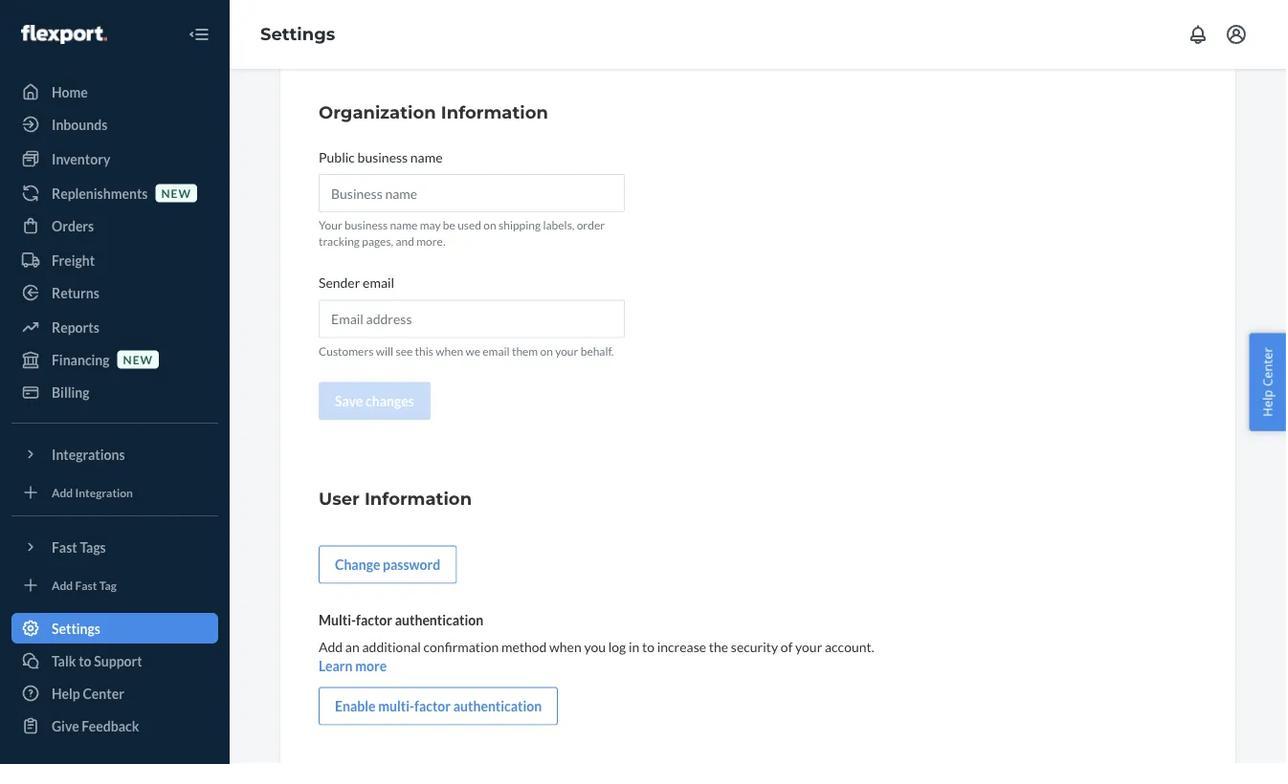 Task type: vqa. For each thing, say whether or not it's contained in the screenshot.
Search inbounds by name, destination, msku... text box
no



Task type: locate. For each thing, give the bounding box(es) containing it.
1 vertical spatial factor
[[415, 699, 451, 716]]

on right them
[[541, 344, 553, 358]]

new
[[161, 186, 191, 200], [123, 353, 153, 367]]

give feedback button
[[11, 711, 218, 742]]

0 vertical spatial name
[[411, 149, 443, 166]]

tag
[[99, 579, 117, 593]]

0 vertical spatial new
[[161, 186, 191, 200]]

sender email
[[319, 275, 395, 291]]

0 vertical spatial information
[[441, 102, 549, 123]]

confirmation
[[424, 640, 499, 656]]

business for public
[[358, 149, 408, 166]]

fast tags button
[[11, 532, 218, 563]]

reports
[[52, 319, 99, 336]]

to right talk at the bottom left of page
[[79, 653, 91, 670]]

add an additional confirmation method when you log in to increase the security of your account. learn more
[[319, 640, 875, 675]]

1 horizontal spatial help
[[1259, 390, 1277, 417]]

2 vertical spatial add
[[319, 640, 343, 656]]

settings
[[260, 24, 335, 45], [52, 621, 100, 637]]

0 horizontal spatial your
[[556, 344, 579, 358]]

new down the reports link
[[123, 353, 153, 367]]

inbounds
[[52, 116, 108, 133]]

new up orders link
[[161, 186, 191, 200]]

authentication down "method" at left
[[454, 699, 542, 716]]

add
[[52, 486, 73, 500], [52, 579, 73, 593], [319, 640, 343, 656]]

0 vertical spatial your
[[556, 344, 579, 358]]

information for organization information
[[441, 102, 549, 123]]

0 vertical spatial on
[[484, 219, 497, 233]]

1 horizontal spatial email
[[483, 344, 510, 358]]

fast tags
[[52, 540, 106, 556]]

flexport logo image
[[21, 25, 107, 44]]

1 horizontal spatial your
[[796, 640, 823, 656]]

0 vertical spatial settings
[[260, 24, 335, 45]]

1 vertical spatial help center
[[52, 686, 124, 702]]

help center inside help center button
[[1259, 348, 1277, 417]]

add integration
[[52, 486, 133, 500]]

1 vertical spatial information
[[365, 489, 472, 510]]

1 vertical spatial name
[[390, 219, 418, 233]]

account.
[[825, 640, 875, 656]]

on right used
[[484, 219, 497, 233]]

of
[[781, 640, 793, 656]]

change
[[335, 558, 380, 574]]

be
[[443, 219, 456, 233]]

factor
[[356, 613, 393, 629], [415, 699, 451, 716]]

replenishments
[[52, 185, 148, 202]]

to inside add an additional confirmation method when you log in to increase the security of your account. learn more
[[642, 640, 655, 656]]

1 vertical spatial new
[[123, 353, 153, 367]]

information for user information
[[365, 489, 472, 510]]

your right 'of'
[[796, 640, 823, 656]]

1 horizontal spatial settings link
[[260, 24, 335, 45]]

fast left tags
[[52, 540, 77, 556]]

0 vertical spatial fast
[[52, 540, 77, 556]]

0 vertical spatial factor
[[356, 613, 393, 629]]

0 horizontal spatial center
[[83, 686, 124, 702]]

fast inside dropdown button
[[52, 540, 77, 556]]

information up password
[[365, 489, 472, 510]]

increase
[[657, 640, 707, 656]]

when left 'we'
[[436, 344, 464, 358]]

0 horizontal spatial to
[[79, 653, 91, 670]]

returns
[[52, 285, 99, 301]]

inventory
[[52, 151, 110, 167]]

1 vertical spatial business
[[345, 219, 388, 233]]

integrations
[[52, 447, 125, 463]]

Business name text field
[[319, 175, 625, 213]]

when left you
[[550, 640, 582, 656]]

1 vertical spatial fast
[[75, 579, 97, 593]]

talk
[[52, 653, 76, 670]]

multi-factor authentication
[[319, 613, 484, 629]]

0 horizontal spatial settings
[[52, 621, 100, 637]]

new for replenishments
[[161, 186, 191, 200]]

used
[[458, 219, 482, 233]]

to right in
[[642, 640, 655, 656]]

1 vertical spatial your
[[796, 640, 823, 656]]

see
[[396, 344, 413, 358]]

email right sender at top
[[363, 275, 395, 291]]

close navigation image
[[188, 23, 211, 46]]

business inside your business name may be used on shipping labels, order tracking pages, and more.
[[345, 219, 388, 233]]

inbounds link
[[11, 109, 218, 140]]

1 horizontal spatial center
[[1259, 348, 1277, 387]]

feedback
[[82, 719, 139, 735]]

Email address text field
[[319, 300, 625, 339]]

more.
[[417, 235, 446, 249]]

your business name may be used on shipping labels, order tracking pages, and more.
[[319, 219, 605, 249]]

0 vertical spatial add
[[52, 486, 73, 500]]

on
[[484, 219, 497, 233], [541, 344, 553, 358]]

add for add integration
[[52, 486, 73, 500]]

when
[[436, 344, 464, 358], [550, 640, 582, 656]]

save changes
[[335, 394, 414, 410]]

0 horizontal spatial settings link
[[11, 614, 218, 644]]

1 horizontal spatial when
[[550, 640, 582, 656]]

0 vertical spatial center
[[1259, 348, 1277, 387]]

orders
[[52, 218, 94, 234]]

email
[[363, 275, 395, 291], [483, 344, 510, 358]]

add left integration
[[52, 486, 73, 500]]

security
[[731, 640, 779, 656]]

business
[[358, 149, 408, 166], [345, 219, 388, 233]]

0 horizontal spatial on
[[484, 219, 497, 233]]

and
[[396, 235, 414, 249]]

0 vertical spatial help
[[1259, 390, 1277, 417]]

learn more button
[[319, 658, 387, 677]]

reports link
[[11, 312, 218, 343]]

1 vertical spatial authentication
[[454, 699, 542, 716]]

add inside add an additional confirmation method when you log in to increase the security of your account. learn more
[[319, 640, 343, 656]]

fast left tag at bottom left
[[75, 579, 97, 593]]

your left behalf.
[[556, 344, 579, 358]]

open account menu image
[[1226, 23, 1249, 46]]

1 vertical spatial add
[[52, 579, 73, 593]]

email right 'we'
[[483, 344, 510, 358]]

information up business name text box
[[441, 102, 549, 123]]

center
[[1259, 348, 1277, 387], [83, 686, 124, 702]]

factor up additional at the bottom left
[[356, 613, 393, 629]]

billing
[[52, 384, 90, 401]]

sender
[[319, 275, 360, 291]]

0 vertical spatial when
[[436, 344, 464, 358]]

0 vertical spatial business
[[358, 149, 408, 166]]

add for add an additional confirmation method when you log in to increase the security of your account. learn more
[[319, 640, 343, 656]]

0 vertical spatial help center
[[1259, 348, 1277, 417]]

enable multi-factor authentication button
[[319, 688, 558, 727]]

business up pages,
[[345, 219, 388, 233]]

organization information
[[319, 102, 549, 123]]

add up learn
[[319, 640, 343, 656]]

1 vertical spatial settings
[[52, 621, 100, 637]]

log
[[609, 640, 626, 656]]

help inside button
[[1259, 390, 1277, 417]]

talk to support button
[[11, 646, 218, 677]]

1 horizontal spatial new
[[161, 186, 191, 200]]

name up and on the left
[[390, 219, 418, 233]]

settings link
[[260, 24, 335, 45], [11, 614, 218, 644]]

name
[[411, 149, 443, 166], [390, 219, 418, 233]]

1 horizontal spatial to
[[642, 640, 655, 656]]

1 horizontal spatial help center
[[1259, 348, 1277, 417]]

1 vertical spatial help
[[52, 686, 80, 702]]

name inside your business name may be used on shipping labels, order tracking pages, and more.
[[390, 219, 418, 233]]

add for add fast tag
[[52, 579, 73, 593]]

0 horizontal spatial factor
[[356, 613, 393, 629]]

user information
[[319, 489, 472, 510]]

factor down confirmation
[[415, 699, 451, 716]]

0 horizontal spatial new
[[123, 353, 153, 367]]

help center
[[1259, 348, 1277, 417], [52, 686, 124, 702]]

to
[[642, 640, 655, 656], [79, 653, 91, 670]]

authentication
[[395, 613, 484, 629], [454, 699, 542, 716]]

authentication up confirmation
[[395, 613, 484, 629]]

name down organization information
[[411, 149, 443, 166]]

0 horizontal spatial help center
[[52, 686, 124, 702]]

your inside add an additional confirmation method when you log in to increase the security of your account. learn more
[[796, 640, 823, 656]]

business down organization
[[358, 149, 408, 166]]

add down "fast tags"
[[52, 579, 73, 593]]

1 vertical spatial center
[[83, 686, 124, 702]]

1 horizontal spatial factor
[[415, 699, 451, 716]]

0 horizontal spatial email
[[363, 275, 395, 291]]

1 vertical spatial when
[[550, 640, 582, 656]]

changes
[[366, 394, 414, 410]]

1 horizontal spatial on
[[541, 344, 553, 358]]



Task type: describe. For each thing, give the bounding box(es) containing it.
orders link
[[11, 211, 218, 241]]

multi-
[[378, 699, 415, 716]]

tracking
[[319, 235, 360, 249]]

behalf.
[[581, 344, 614, 358]]

freight
[[52, 252, 95, 269]]

more
[[355, 659, 387, 675]]

public
[[319, 149, 355, 166]]

additional
[[362, 640, 421, 656]]

0 vertical spatial email
[[363, 275, 395, 291]]

inventory link
[[11, 144, 218, 174]]

1 vertical spatial settings link
[[11, 614, 218, 644]]

to inside button
[[79, 653, 91, 670]]

0 vertical spatial authentication
[[395, 613, 484, 629]]

customers
[[319, 344, 374, 358]]

your
[[319, 219, 343, 233]]

user
[[319, 489, 360, 510]]

name for your business name may be used on shipping labels, order tracking pages, and more.
[[390, 219, 418, 233]]

help center button
[[1250, 333, 1287, 432]]

customers will see this when we email them on your behalf.
[[319, 344, 614, 358]]

organization
[[319, 102, 436, 123]]

help center inside help center link
[[52, 686, 124, 702]]

public business name
[[319, 149, 443, 166]]

tags
[[80, 540, 106, 556]]

change password
[[335, 558, 441, 574]]

0 horizontal spatial when
[[436, 344, 464, 358]]

returns link
[[11, 278, 218, 308]]

home link
[[11, 77, 218, 107]]

pages,
[[362, 235, 394, 249]]

on inside your business name may be used on shipping labels, order tracking pages, and more.
[[484, 219, 497, 233]]

labels,
[[543, 219, 575, 233]]

help center link
[[11, 679, 218, 709]]

give
[[52, 719, 79, 735]]

when inside add an additional confirmation method when you log in to increase the security of your account. learn more
[[550, 640, 582, 656]]

add fast tag link
[[11, 571, 218, 601]]

add fast tag
[[52, 579, 117, 593]]

authentication inside button
[[454, 699, 542, 716]]

in
[[629, 640, 640, 656]]

1 vertical spatial on
[[541, 344, 553, 358]]

new for financing
[[123, 353, 153, 367]]

this
[[415, 344, 434, 358]]

enable multi-factor authentication
[[335, 699, 542, 716]]

0 horizontal spatial help
[[52, 686, 80, 702]]

method
[[502, 640, 547, 656]]

open notifications image
[[1187, 23, 1210, 46]]

billing link
[[11, 377, 218, 408]]

1 vertical spatial email
[[483, 344, 510, 358]]

financing
[[52, 352, 110, 368]]

name for public business name
[[411, 149, 443, 166]]

multi-
[[319, 613, 356, 629]]

center inside button
[[1259, 348, 1277, 387]]

0 vertical spatial settings link
[[260, 24, 335, 45]]

may
[[420, 219, 441, 233]]

order
[[577, 219, 605, 233]]

we
[[466, 344, 481, 358]]

integration
[[75, 486, 133, 500]]

you
[[584, 640, 606, 656]]

shipping
[[499, 219, 541, 233]]

them
[[512, 344, 538, 358]]

freight link
[[11, 245, 218, 276]]

add integration link
[[11, 478, 218, 508]]

password
[[383, 558, 441, 574]]

save
[[335, 394, 363, 410]]

will
[[376, 344, 394, 358]]

home
[[52, 84, 88, 100]]

enable
[[335, 699, 376, 716]]

give feedback
[[52, 719, 139, 735]]

change password button
[[319, 547, 457, 585]]

support
[[94, 653, 142, 670]]

business for your
[[345, 219, 388, 233]]

talk to support
[[52, 653, 142, 670]]

integrations button
[[11, 439, 218, 470]]

an
[[346, 640, 360, 656]]

save changes button
[[319, 383, 431, 421]]

1 horizontal spatial settings
[[260, 24, 335, 45]]

learn
[[319, 659, 353, 675]]

factor inside enable multi-factor authentication button
[[415, 699, 451, 716]]

the
[[709, 640, 729, 656]]



